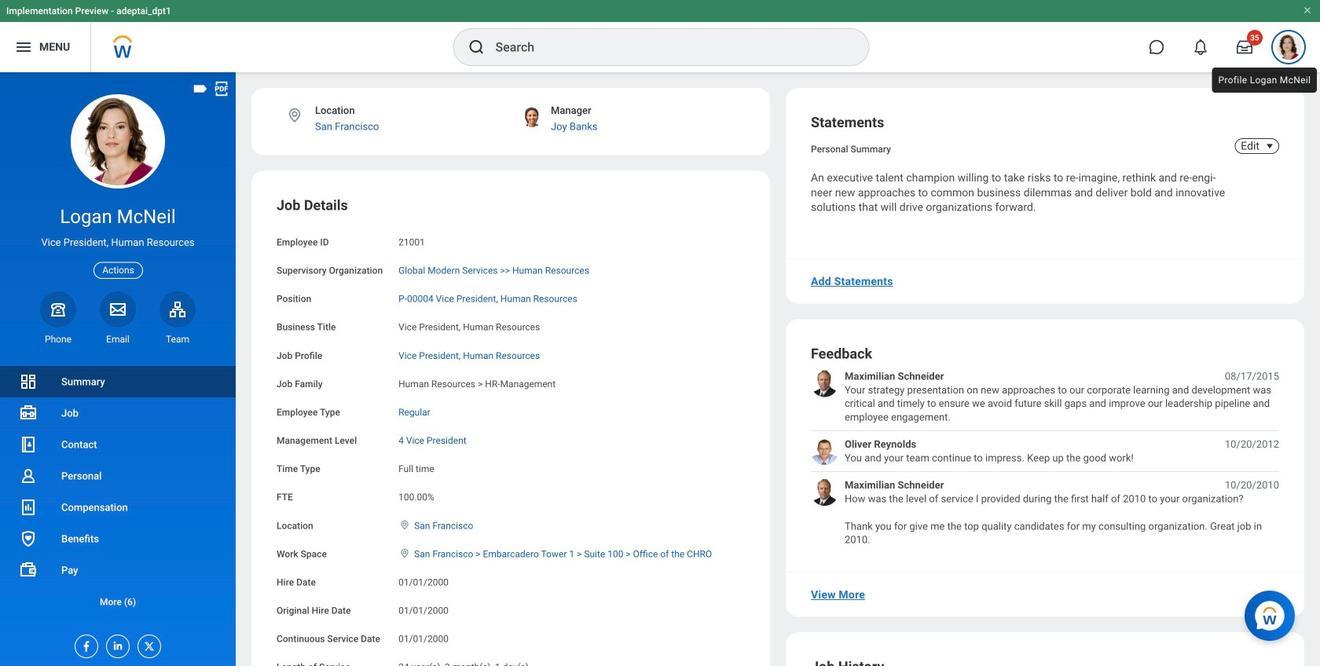 Task type: describe. For each thing, give the bounding box(es) containing it.
pay image
[[19, 561, 38, 580]]

personal summary element
[[811, 141, 891, 155]]

1 employee's photo (maximilian schneider) image from the top
[[811, 370, 839, 397]]

view team image
[[168, 300, 187, 319]]

0 horizontal spatial list
[[0, 366, 236, 618]]

Search Workday  search field
[[496, 30, 837, 64]]

linkedin image
[[107, 636, 124, 652]]

compensation image
[[19, 498, 38, 517]]

phone logan mcneil element
[[40, 333, 76, 346]]

notifications large image
[[1193, 39, 1209, 55]]

benefits image
[[19, 530, 38, 549]]

profile logan mcneil image
[[1277, 35, 1302, 63]]

2 employee's photo (maximilian schneider) image from the top
[[811, 479, 839, 506]]

employee's photo (oliver reynolds) image
[[811, 438, 839, 465]]

navigation pane region
[[0, 72, 236, 667]]

team logan mcneil element
[[160, 333, 196, 346]]

contact image
[[19, 436, 38, 454]]

email logan mcneil element
[[100, 333, 136, 346]]



Task type: vqa. For each thing, say whether or not it's contained in the screenshot.
row
no



Task type: locate. For each thing, give the bounding box(es) containing it.
summary image
[[19, 373, 38, 391]]

1 location image from the top
[[399, 520, 411, 531]]

employee's photo (maximilian schneider) image
[[811, 370, 839, 397], [811, 479, 839, 506]]

0 vertical spatial employee's photo (maximilian schneider) image
[[811, 370, 839, 397]]

justify image
[[14, 38, 33, 57]]

job image
[[19, 404, 38, 423]]

inbox large image
[[1237, 39, 1253, 55]]

personal image
[[19, 467, 38, 486]]

search image
[[467, 38, 486, 57]]

view printable version (pdf) image
[[213, 80, 230, 97]]

full time element
[[399, 461, 435, 475]]

list
[[0, 366, 236, 618], [811, 370, 1280, 547]]

tag image
[[192, 80, 209, 97]]

facebook image
[[75, 636, 93, 653]]

x image
[[138, 636, 156, 653]]

mail image
[[108, 300, 127, 319]]

1 vertical spatial location image
[[399, 548, 411, 559]]

1 horizontal spatial list
[[811, 370, 1280, 547]]

group
[[277, 196, 745, 667]]

tooltip
[[1209, 64, 1321, 96]]

phone image
[[47, 300, 69, 319]]

location image
[[399, 520, 411, 531], [399, 548, 411, 559]]

location image
[[286, 107, 303, 124]]

employee's photo (maximilian schneider) image up "employee's photo (oliver reynolds)"
[[811, 370, 839, 397]]

2 location image from the top
[[399, 548, 411, 559]]

close environment banner image
[[1303, 6, 1313, 15]]

banner
[[0, 0, 1321, 72]]

employee's photo (maximilian schneider) image down "employee's photo (oliver reynolds)"
[[811, 479, 839, 506]]

1 vertical spatial employee's photo (maximilian schneider) image
[[811, 479, 839, 506]]

0 vertical spatial location image
[[399, 520, 411, 531]]



